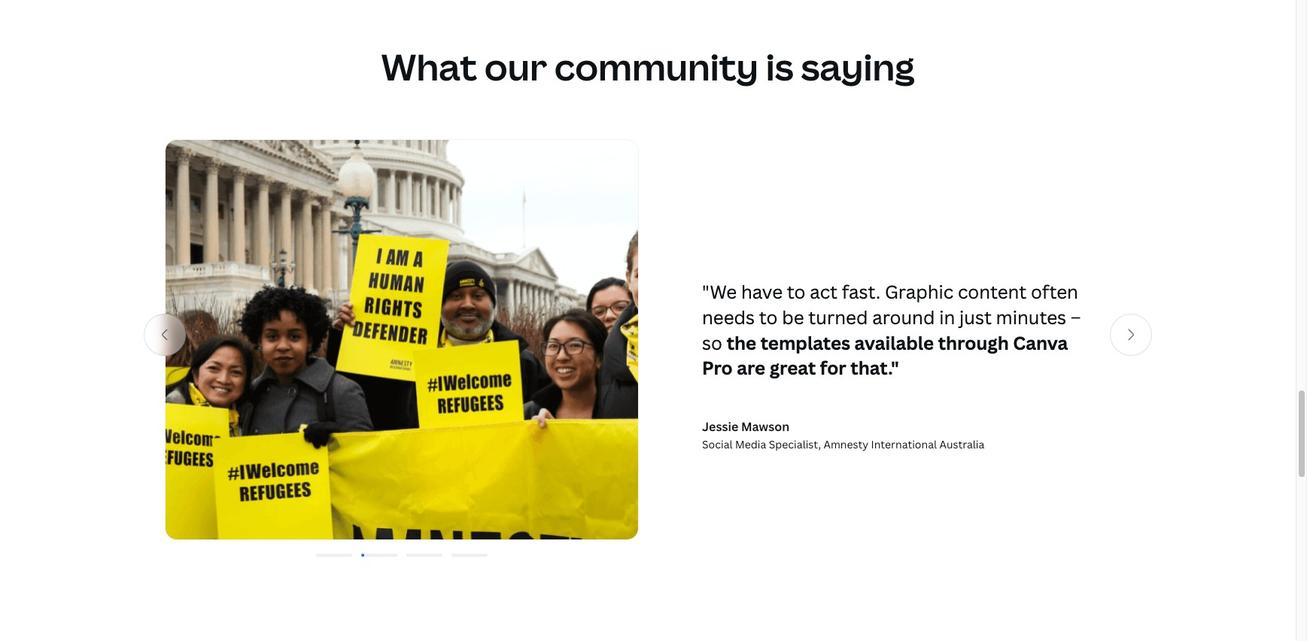 Task type: vqa. For each thing, say whether or not it's contained in the screenshot.
Brand button on the left of page
no



Task type: describe. For each thing, give the bounding box(es) containing it.
minutes
[[997, 305, 1067, 330]]

fast.
[[842, 280, 881, 304]]

the
[[727, 330, 757, 355]]

turned
[[809, 305, 868, 330]]

amnesty
[[824, 437, 869, 452]]

through
[[939, 330, 1010, 355]]

"we have to act fast. graphic content often needs to be turned around in just minutes – so
[[703, 280, 1082, 355]]

for
[[821, 356, 847, 380]]

around
[[873, 305, 936, 330]]

is
[[766, 42, 794, 91]]

0 horizontal spatial to
[[760, 305, 778, 330]]

available
[[855, 330, 935, 355]]

media
[[736, 437, 767, 452]]

graphic
[[885, 280, 954, 304]]

canva
[[1014, 330, 1069, 355]]

content
[[958, 280, 1027, 304]]

templates
[[761, 330, 851, 355]]

often
[[1032, 280, 1079, 304]]

the templates available through canva pro are great for that."
[[703, 330, 1069, 380]]

mawson
[[742, 418, 790, 435]]

what our community is saying
[[381, 42, 915, 91]]

pro
[[703, 356, 733, 380]]

social
[[703, 437, 733, 452]]



Task type: locate. For each thing, give the bounding box(es) containing it.
needs
[[703, 305, 755, 330]]

international
[[872, 437, 938, 452]]

just
[[960, 305, 992, 330]]

–
[[1071, 305, 1082, 330]]

saying
[[801, 42, 915, 91]]

specialist,
[[769, 437, 822, 452]]

to up be
[[787, 280, 806, 304]]

be
[[783, 305, 805, 330]]

so
[[703, 330, 723, 355]]

act
[[810, 280, 838, 304]]

our
[[485, 42, 547, 91]]

have
[[742, 280, 783, 304]]

to
[[787, 280, 806, 304], [760, 305, 778, 330]]

australia
[[940, 437, 985, 452]]

what
[[381, 42, 477, 91]]

that."
[[851, 356, 900, 380]]

are
[[737, 356, 766, 380]]

"we
[[703, 280, 737, 304]]

jessie
[[703, 418, 739, 435]]

jessie mawson social media specialist, amnesty international australia
[[703, 418, 985, 452]]

great
[[770, 356, 816, 380]]

community
[[555, 42, 759, 91]]

1 horizontal spatial to
[[787, 280, 806, 304]]

in
[[940, 305, 956, 330]]

to left be
[[760, 305, 778, 330]]



